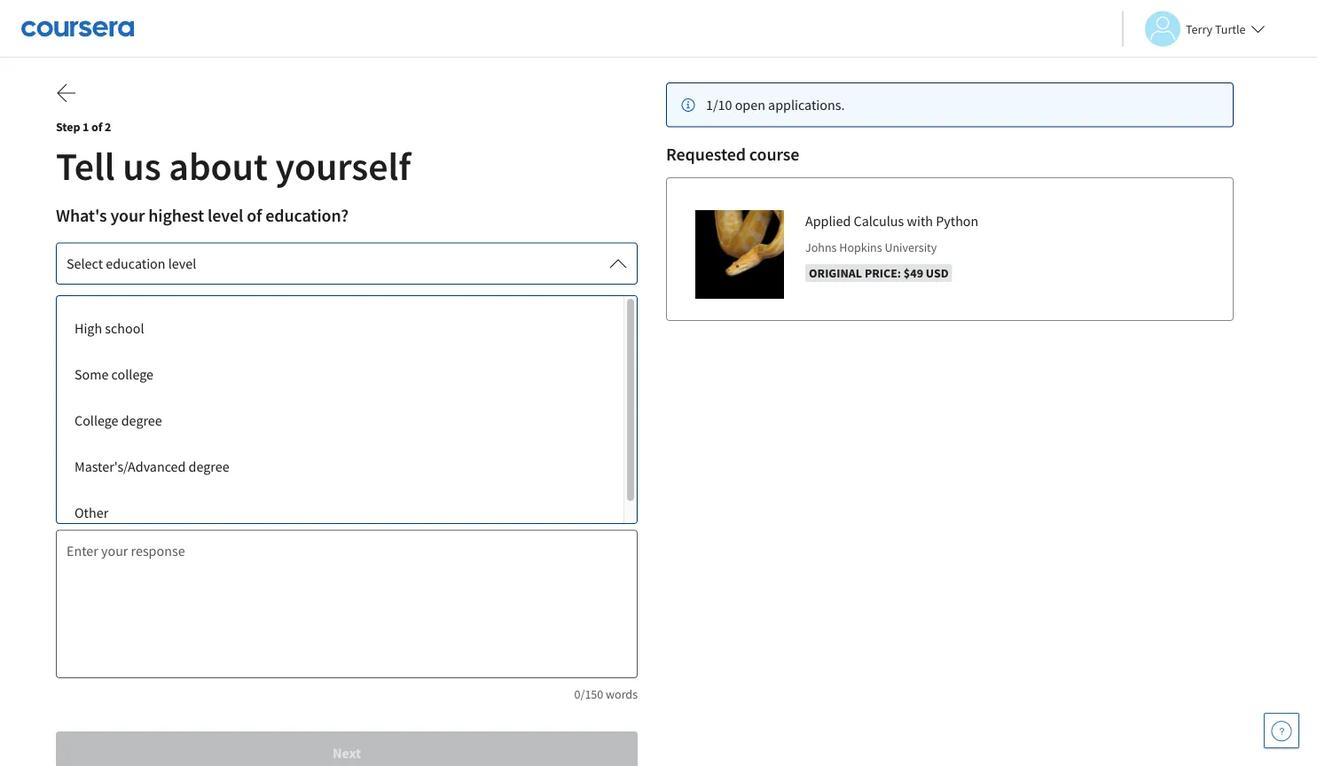 Task type: locate. For each thing, give the bounding box(es) containing it.
employment down college degree
[[106, 446, 182, 464]]

education
[[106, 255, 165, 272]]

your
[[110, 204, 145, 227], [110, 300, 145, 322], [110, 396, 145, 418]]

2 select from the top
[[67, 446, 103, 464]]

step 1 of 2 tell us about yourself
[[56, 119, 411, 190]]

step
[[56, 119, 80, 135]]

what's up some
[[56, 300, 107, 322]]

0 vertical spatial your
[[110, 204, 145, 227]]

select employment status button
[[56, 434, 638, 476]]

of right '1'
[[91, 119, 102, 135]]

0 vertical spatial what's
[[56, 204, 107, 227]]

0 vertical spatial of
[[91, 119, 102, 135]]

calculus
[[854, 212, 904, 230]]

select education level
[[67, 255, 196, 272]]

what's
[[56, 204, 107, 227], [56, 300, 107, 322], [56, 396, 107, 418]]

1 vertical spatial level
[[168, 255, 196, 272]]

select left education
[[67, 255, 103, 272]]

0 horizontal spatial degree
[[121, 412, 162, 429]]

hopkins
[[839, 239, 882, 255]]

education?
[[265, 204, 349, 227]]

2
[[105, 119, 111, 135]]

status?
[[248, 396, 301, 418]]

what's your highest level of education? list box
[[57, 296, 637, 534]]

level
[[208, 204, 243, 227], [168, 255, 196, 272]]

what's down some
[[56, 396, 107, 418]]

of left education?
[[247, 204, 262, 227]]

select down college
[[67, 446, 103, 464]]

level right highest
[[208, 204, 243, 227]]

what's for what's your employment status?
[[56, 396, 107, 418]]

1 horizontal spatial of
[[247, 204, 262, 227]]

3 what's from the top
[[56, 396, 107, 418]]

with
[[907, 212, 933, 230]]

your up select education level at the left
[[110, 204, 145, 227]]

what's for what's your highest level of education?
[[56, 204, 107, 227]]

0 horizontal spatial of
[[91, 119, 102, 135]]

1 vertical spatial select
[[67, 446, 103, 464]]

income?
[[204, 300, 267, 322]]

school
[[105, 319, 144, 337]]

requested
[[666, 143, 746, 165]]

1/10 open applications. button
[[666, 82, 1234, 127]]

1 what's from the top
[[56, 204, 107, 227]]

3 your from the top
[[110, 396, 145, 418]]

your for highest
[[110, 204, 145, 227]]

your down college
[[110, 396, 145, 418]]

your right the high
[[110, 300, 145, 322]]

select
[[67, 255, 103, 272], [67, 446, 103, 464]]

2 your from the top
[[110, 300, 145, 322]]

0 vertical spatial level
[[208, 204, 243, 227]]

yourself
[[275, 141, 411, 190]]

aid?
[[314, 492, 346, 514]]

1 vertical spatial degree
[[189, 458, 229, 475]]

degree up "why are you applying for financial aid?"
[[189, 458, 229, 475]]

0/150 words
[[574, 687, 638, 702]]

level inside popup button
[[168, 255, 196, 272]]

applications.
[[768, 96, 845, 114]]

applying
[[151, 492, 217, 514]]

us
[[123, 141, 161, 190]]

back image
[[56, 82, 77, 104]]

degree
[[121, 412, 162, 429], [189, 458, 229, 475]]

1 your from the top
[[110, 204, 145, 227]]

status
[[185, 446, 220, 464]]

1 vertical spatial employment
[[106, 446, 182, 464]]

1 horizontal spatial degree
[[189, 458, 229, 475]]

1 vertical spatial what's
[[56, 300, 107, 322]]

employment up status
[[148, 396, 245, 418]]

degree up 'select employment status'
[[121, 412, 162, 429]]

why
[[56, 492, 88, 514]]

high school
[[75, 319, 144, 337]]

employment
[[148, 396, 245, 418], [106, 446, 182, 464]]

what's your highest level of education?
[[56, 204, 349, 227]]

select for what's your employment status?
[[67, 446, 103, 464]]

0/150
[[574, 687, 603, 702]]

0 horizontal spatial level
[[168, 255, 196, 272]]

select education level button
[[56, 242, 638, 285]]

original price: $49 usd
[[809, 265, 949, 281]]

tell
[[56, 141, 115, 190]]

2 vertical spatial what's
[[56, 396, 107, 418]]

1 vertical spatial your
[[110, 300, 145, 322]]

2 vertical spatial your
[[110, 396, 145, 418]]

applied calculus with python image
[[695, 210, 784, 299]]

what's your annual income?
[[56, 300, 267, 322]]

employment inside popup button
[[106, 446, 182, 464]]

johns hopkins university
[[805, 239, 937, 255]]

python
[[936, 212, 979, 230]]

2 what's from the top
[[56, 300, 107, 322]]

degree for master's/advanced degree
[[189, 458, 229, 475]]

level right education
[[168, 255, 196, 272]]

your for annual
[[110, 300, 145, 322]]

what's down tell
[[56, 204, 107, 227]]

of
[[91, 119, 102, 135], [247, 204, 262, 227]]

0 vertical spatial degree
[[121, 412, 162, 429]]

0 vertical spatial select
[[67, 255, 103, 272]]

1 select from the top
[[67, 255, 103, 272]]

next button
[[56, 732, 638, 766]]



Task type: vqa. For each thing, say whether or not it's contained in the screenshot.
Explore
no



Task type: describe. For each thing, give the bounding box(es) containing it.
financial
[[245, 492, 311, 514]]

high
[[75, 319, 102, 337]]

requested course
[[666, 143, 799, 165]]

highest
[[148, 204, 204, 227]]

1 horizontal spatial level
[[208, 204, 243, 227]]

Why are you applying for financial aid? text field
[[56, 530, 638, 679]]

select for what's your highest level of education?
[[67, 255, 103, 272]]

select employment status
[[67, 446, 220, 464]]

you
[[120, 492, 148, 514]]

what's for what's your annual income?
[[56, 300, 107, 322]]

about
[[169, 141, 268, 190]]

applied
[[805, 212, 851, 230]]

coursera image
[[21, 14, 134, 43]]

college
[[75, 412, 118, 429]]

college degree
[[75, 412, 162, 429]]

what's your employment status?
[[56, 396, 301, 418]]

of inside step 1 of 2 tell us about yourself
[[91, 119, 102, 135]]

1/10 open applications.
[[706, 96, 845, 114]]

some college
[[75, 365, 153, 383]]

other
[[75, 504, 108, 522]]

open
[[735, 96, 765, 114]]

master's/advanced
[[75, 458, 186, 475]]

your for employment
[[110, 396, 145, 418]]

words
[[606, 687, 638, 702]]

original
[[809, 265, 862, 281]]

for
[[220, 492, 242, 514]]

next
[[333, 744, 361, 762]]

usd
[[926, 265, 949, 281]]

help center image
[[1271, 720, 1292, 742]]

johns
[[805, 239, 837, 255]]

applied calculus with python
[[805, 212, 979, 230]]

degree for college degree
[[121, 412, 162, 429]]

What's your annual income? number field
[[56, 338, 444, 381]]

are
[[92, 492, 116, 514]]

some
[[75, 365, 109, 383]]

1 vertical spatial of
[[247, 204, 262, 227]]

course
[[749, 143, 799, 165]]

1/10
[[706, 96, 732, 114]]

master's/advanced degree
[[75, 458, 229, 475]]

1
[[83, 119, 89, 135]]

why are you applying for financial aid?
[[56, 492, 346, 514]]

price:
[[865, 265, 901, 281]]

$49
[[904, 265, 923, 281]]

university
[[885, 239, 937, 255]]

annual
[[148, 300, 201, 322]]

college
[[111, 365, 153, 383]]

0 vertical spatial employment
[[148, 396, 245, 418]]



